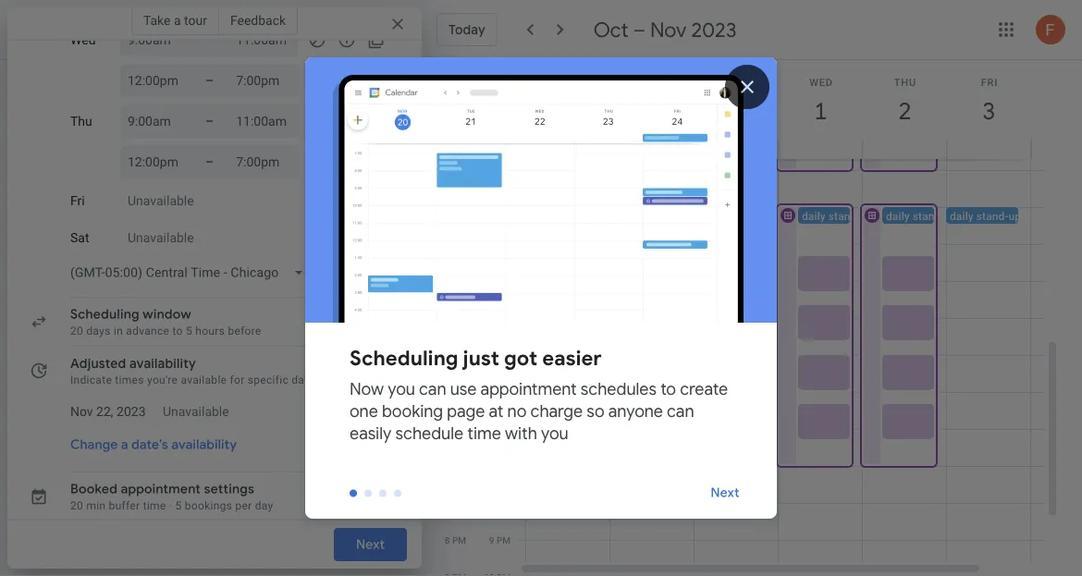 Task type: vqa. For each thing, say whether or not it's contained in the screenshot.
1st 'DAILY STAND-UP' button from the left Daily
yes



Task type: describe. For each thing, give the bounding box(es) containing it.
5 column header from the left
[[862, 60, 947, 160]]

just
[[463, 345, 499, 371]]

to
[[661, 379, 676, 400]]

daily stand-up daily stand-up
[[886, 210, 1021, 223]]

at
[[489, 401, 504, 422]]

4 daily from the left
[[886, 210, 910, 223]]

3 stand- from the left
[[829, 210, 861, 223]]

10 am
[[439, 165, 466, 176]]

0 horizontal spatial next button
[[334, 528, 407, 562]]

2 daily stand-up from the left
[[718, 210, 789, 223]]

8 pm
[[445, 535, 466, 546]]

2 onboarding progress slider from the left
[[364, 490, 372, 497]]

0 horizontal spatial 4
[[445, 387, 450, 398]]

2 pm
[[489, 276, 511, 287]]

1 vertical spatial 11
[[439, 202, 450, 213]]

2 up from the left
[[777, 210, 789, 223]]

9 pm
[[489, 535, 511, 546]]

1 horizontal spatial 3
[[489, 313, 494, 324]]

10
[[439, 165, 450, 176]]

0 vertical spatial 4 pm
[[489, 350, 511, 361]]

2 daily stand-up button from the left
[[714, 208, 823, 224]]

1 vertical spatial you
[[541, 423, 569, 445]]

take a tour
[[143, 12, 207, 28]]

page
[[447, 401, 485, 422]]

0 horizontal spatial 12
[[440, 239, 450, 250]]

availability inside button
[[171, 437, 237, 453]]

1 stand- from the left
[[640, 210, 672, 223]]

take
[[143, 12, 171, 28]]

1 column header from the left
[[525, 60, 611, 160]]

thu
[[70, 114, 92, 129]]

05
[[501, 123, 512, 134]]

5 daily stand-up button from the left
[[946, 208, 1056, 224]]

3 daily stand-up button from the left
[[798, 208, 908, 224]]

1 horizontal spatial next button
[[696, 471, 755, 515]]

tour
[[184, 12, 207, 28]]

you're
[[147, 374, 178, 387]]

time
[[467, 423, 501, 445]]

5 daily from the left
[[950, 210, 974, 223]]

for
[[230, 374, 245, 387]]

am down 10 am
[[452, 202, 466, 213]]

nov
[[650, 17, 687, 43]]

scheduling
[[350, 345, 458, 371]]

a for take
[[174, 12, 181, 28]]

got
[[504, 345, 538, 371]]

a for change
[[121, 437, 128, 453]]

1 vertical spatial 3
[[445, 350, 450, 361]]

1 daily stand-up from the left
[[613, 210, 685, 223]]

4 column header from the left
[[778, 60, 863, 160]]

0 vertical spatial 4
[[489, 350, 494, 361]]

gmt- for 06
[[435, 123, 456, 134]]

4 daily stand-up button from the left
[[883, 208, 992, 224]]

now
[[350, 379, 384, 400]]

1 vertical spatial 5
[[445, 424, 450, 435]]

2 daily from the left
[[718, 210, 742, 223]]

times
[[115, 374, 144, 387]]

no
[[507, 401, 527, 422]]

change a date's availability button
[[63, 428, 244, 462]]

7 column header from the left
[[1031, 60, 1082, 160]]

0 horizontal spatial next
[[356, 537, 385, 553]]

fri
[[70, 193, 85, 208]]

anyone
[[609, 401, 663, 422]]

3 up from the left
[[861, 210, 873, 223]]

am right 10
[[452, 165, 466, 176]]

feedback
[[230, 12, 286, 28]]

am down 05
[[497, 165, 511, 176]]

0 horizontal spatial 4 pm
[[445, 387, 466, 398]]

gmt- for 05
[[480, 123, 501, 134]]

easier
[[542, 345, 602, 371]]

0 vertical spatial 12 pm
[[484, 202, 511, 213]]



Task type: locate. For each thing, give the bounding box(es) containing it.
1 horizontal spatial can
[[667, 401, 694, 422]]

easily
[[350, 423, 392, 445]]

you
[[388, 379, 415, 400], [541, 423, 569, 445]]

1 horizontal spatial you
[[541, 423, 569, 445]]

0 horizontal spatial 1 pm
[[445, 276, 466, 287]]

2 gmt- from the left
[[480, 123, 501, 134]]

grid containing daily stand-up
[[429, 60, 1082, 576]]

2 column header from the left
[[610, 60, 695, 160]]

5 up from the left
[[1009, 210, 1021, 223]]

0 horizontal spatial can
[[419, 379, 446, 400]]

wed
[[70, 32, 96, 47]]

available
[[181, 374, 227, 387]]

0 vertical spatial 5
[[489, 387, 494, 398]]

11 down 10
[[439, 202, 450, 213]]

1 vertical spatial 12 pm
[[440, 239, 466, 250]]

0 vertical spatial can
[[419, 379, 446, 400]]

11 am down 10 am
[[439, 202, 466, 213]]

0 horizontal spatial a
[[121, 437, 128, 453]]

schedule
[[395, 423, 463, 445]]

next button
[[696, 471, 755, 515], [334, 528, 407, 562]]

2023
[[692, 17, 737, 43]]

pm
[[497, 202, 511, 213], [452, 239, 466, 250], [497, 239, 511, 250], [452, 276, 466, 287], [497, 276, 511, 287], [497, 313, 511, 324], [452, 350, 466, 361], [497, 350, 511, 361], [452, 387, 466, 398], [497, 387, 511, 398], [452, 424, 466, 435], [497, 424, 511, 435], [452, 535, 466, 546], [497, 535, 511, 546]]

11 am
[[484, 165, 511, 176], [439, 202, 466, 213]]

dates
[[292, 374, 321, 387]]

0 vertical spatial you
[[388, 379, 415, 400]]

charge
[[531, 401, 583, 422]]

0 horizontal spatial 5 pm
[[445, 424, 466, 435]]

12 up 2
[[484, 202, 494, 213]]

1 daily from the left
[[613, 210, 637, 223]]

1 pm
[[489, 239, 511, 250], [445, 276, 466, 287]]

1 vertical spatial a
[[121, 437, 128, 453]]

3 onboarding progress slider from the left
[[379, 490, 387, 497]]

oct
[[594, 17, 629, 43]]

unavailable down available
[[163, 404, 229, 419]]

1 vertical spatial 1
[[445, 276, 450, 287]]

availability inside adjusted availability indicate times you're available for specific dates
[[129, 355, 196, 372]]

3 down 2
[[489, 313, 494, 324]]

create
[[680, 379, 728, 400]]

a left date's at the left bottom of page
[[121, 437, 128, 453]]

6 column header from the left
[[946, 60, 1031, 160]]

unavailable right the fri
[[128, 193, 194, 208]]

4 up from the left
[[945, 210, 958, 223]]

4 onboarding progress slider from the left
[[394, 490, 401, 497]]

indicate
[[70, 374, 112, 387]]

1 horizontal spatial 11
[[484, 165, 494, 176]]

9
[[489, 535, 494, 546]]

specific
[[248, 374, 289, 387]]

1 horizontal spatial 11 am
[[484, 165, 511, 176]]

you down charge
[[541, 423, 569, 445]]

1 vertical spatial 3 pm
[[445, 350, 466, 361]]

12 down 10
[[440, 239, 450, 250]]

1 vertical spatial 5 pm
[[445, 424, 466, 435]]

5
[[489, 387, 494, 398], [445, 424, 450, 435]]

4 pm up appointment
[[489, 350, 511, 361]]

1 vertical spatial availability
[[171, 437, 237, 453]]

can
[[419, 379, 446, 400], [667, 401, 694, 422]]

unavailable
[[128, 193, 194, 208], [128, 230, 194, 245], [163, 404, 229, 419]]

1 vertical spatial 4 pm
[[445, 387, 466, 398]]

0 vertical spatial 3 pm
[[489, 313, 511, 324]]

1 vertical spatial 4
[[445, 387, 450, 398]]

0 horizontal spatial 3
[[445, 350, 450, 361]]

daily
[[613, 210, 637, 223], [718, 210, 742, 223], [802, 210, 826, 223], [886, 210, 910, 223], [950, 210, 974, 223]]

availability
[[129, 355, 196, 372], [171, 437, 237, 453]]

11 right 10 am
[[484, 165, 494, 176]]

a left tour
[[174, 12, 181, 28]]

2
[[489, 276, 494, 287]]

one
[[350, 401, 378, 422]]

6
[[489, 424, 494, 435]]

0 vertical spatial unavailable
[[128, 193, 194, 208]]

daily stand-up button
[[610, 208, 719, 224], [714, 208, 823, 224], [798, 208, 908, 224], [883, 208, 992, 224], [946, 208, 1056, 224]]

feedback button
[[219, 6, 298, 35]]

4 left got
[[489, 350, 494, 361]]

3
[[489, 313, 494, 324], [445, 350, 450, 361]]

3 pm
[[489, 313, 511, 324], [445, 350, 466, 361]]

1 horizontal spatial daily stand-up
[[718, 210, 789, 223]]

1 pm left 2
[[445, 276, 466, 287]]

change a date's availability
[[70, 437, 237, 453]]

4 pm
[[489, 350, 511, 361], [445, 387, 466, 398]]

0 horizontal spatial 12 pm
[[440, 239, 466, 250]]

3 pm up use
[[445, 350, 466, 361]]

6 pm
[[489, 424, 511, 435]]

4 pm up page
[[445, 387, 466, 398]]

8
[[445, 535, 450, 546]]

0 horizontal spatial 11
[[439, 202, 450, 213]]

am
[[452, 165, 466, 176], [497, 165, 511, 176], [452, 202, 466, 213]]

sat
[[70, 230, 89, 245]]

0 horizontal spatial 5
[[445, 424, 450, 435]]

today
[[449, 21, 485, 38]]

1 vertical spatial next button
[[334, 528, 407, 562]]

0 vertical spatial availability
[[129, 355, 196, 372]]

2 horizontal spatial daily stand-up
[[802, 210, 873, 223]]

change
[[70, 437, 118, 453]]

gmt-06
[[435, 123, 466, 134]]

unavailable right sat
[[128, 230, 194, 245]]

1 vertical spatial 11 am
[[439, 202, 466, 213]]

oct – nov 2023
[[594, 17, 737, 43]]

4 stand- from the left
[[913, 210, 945, 223]]

5 stand- from the left
[[977, 210, 1009, 223]]

1 horizontal spatial gmt-
[[480, 123, 501, 134]]

gmt- right 06
[[480, 123, 501, 134]]

stand-
[[640, 210, 672, 223], [745, 210, 777, 223], [829, 210, 861, 223], [913, 210, 945, 223], [977, 210, 1009, 223]]

availability up 'you're'
[[129, 355, 196, 372]]

5 up 'at' on the bottom
[[489, 387, 494, 398]]

today button
[[437, 13, 497, 46]]

06
[[456, 123, 466, 134]]

next
[[711, 485, 740, 501], [356, 537, 385, 553]]

with
[[505, 423, 537, 445]]

11
[[484, 165, 494, 176], [439, 202, 450, 213]]

1
[[489, 239, 494, 250], [445, 276, 450, 287]]

booking
[[382, 401, 443, 422]]

1 horizontal spatial 4 pm
[[489, 350, 511, 361]]

onboarding progress slider
[[350, 490, 357, 497], [364, 490, 372, 497], [379, 490, 387, 497], [394, 490, 401, 497]]

5 down page
[[445, 424, 450, 435]]

4 left use
[[445, 387, 450, 398]]

5 pm up 'at' on the bottom
[[489, 387, 511, 398]]

1 vertical spatial 1 pm
[[445, 276, 466, 287]]

a
[[174, 12, 181, 28], [121, 437, 128, 453]]

1 vertical spatial 12
[[440, 239, 450, 250]]

0 vertical spatial 1
[[489, 239, 494, 250]]

2 stand- from the left
[[745, 210, 777, 223]]

11 am down gmt-05
[[484, 165, 511, 176]]

you up booking
[[388, 379, 415, 400]]

take a tour button
[[131, 6, 219, 35]]

can up booking
[[419, 379, 446, 400]]

1 horizontal spatial 5 pm
[[489, 387, 511, 398]]

3 daily stand-up from the left
[[802, 210, 873, 223]]

date's
[[131, 437, 168, 453]]

12 pm down 10 am
[[440, 239, 466, 250]]

1 gmt- from the left
[[435, 123, 456, 134]]

0 horizontal spatial daily stand-up
[[613, 210, 685, 223]]

daily stand-up
[[613, 210, 685, 223], [718, 210, 789, 223], [802, 210, 873, 223]]

1 vertical spatial next
[[356, 537, 385, 553]]

0 vertical spatial 5 pm
[[489, 387, 511, 398]]

1 horizontal spatial 12 pm
[[484, 202, 511, 213]]

1 up from the left
[[672, 210, 685, 223]]

adjusted
[[70, 355, 126, 372]]

gmt-05
[[480, 123, 512, 134]]

0 vertical spatial a
[[174, 12, 181, 28]]

1 horizontal spatial 5
[[489, 387, 494, 398]]

2 vertical spatial unavailable
[[163, 404, 229, 419]]

schedules
[[581, 379, 657, 400]]

1 vertical spatial can
[[667, 401, 694, 422]]

3 pm down the 2 pm
[[489, 313, 511, 324]]

grid
[[429, 60, 1082, 576]]

use
[[450, 379, 477, 400]]

1 daily stand-up button from the left
[[610, 208, 719, 224]]

1 up 2
[[489, 239, 494, 250]]

0 horizontal spatial 3 pm
[[445, 350, 466, 361]]

1 vertical spatial unavailable
[[128, 230, 194, 245]]

–
[[633, 17, 646, 43], [205, 32, 214, 47], [205, 73, 214, 88], [205, 113, 214, 129], [205, 154, 214, 169]]

1 horizontal spatial 12
[[484, 202, 494, 213]]

0 horizontal spatial 11 am
[[439, 202, 466, 213]]

5 pm
[[489, 387, 511, 398], [445, 424, 466, 435]]

1 horizontal spatial 1 pm
[[489, 239, 511, 250]]

0 horizontal spatial 1
[[445, 276, 450, 287]]

3 daily from the left
[[802, 210, 826, 223]]

0 vertical spatial next button
[[696, 471, 755, 515]]

1 horizontal spatial 3 pm
[[489, 313, 511, 324]]

5 pm down page
[[445, 424, 466, 435]]

1 horizontal spatial next
[[711, 485, 740, 501]]

0 vertical spatial next
[[711, 485, 740, 501]]

adjusted availability indicate times you're available for specific dates
[[70, 355, 321, 387]]

1 horizontal spatial a
[[174, 12, 181, 28]]

availability right date's at the left bottom of page
[[171, 437, 237, 453]]

3 left just
[[445, 350, 450, 361]]

gmt-
[[435, 123, 456, 134], [480, 123, 501, 134]]

1 horizontal spatial 4
[[489, 350, 494, 361]]

12 pm up the 2 pm
[[484, 202, 511, 213]]

0 horizontal spatial you
[[388, 379, 415, 400]]

12
[[484, 202, 494, 213], [440, 239, 450, 250]]

1 pm up the 2 pm
[[489, 239, 511, 250]]

12 pm
[[484, 202, 511, 213], [440, 239, 466, 250]]

can down to
[[667, 401, 694, 422]]

so
[[587, 401, 605, 422]]

4
[[489, 350, 494, 361], [445, 387, 450, 398]]

appointment
[[481, 379, 577, 400]]

0 horizontal spatial gmt-
[[435, 123, 456, 134]]

1 left 2
[[445, 276, 450, 287]]

gmt- up 10
[[435, 123, 456, 134]]

0 vertical spatial 12
[[484, 202, 494, 213]]

0 vertical spatial 1 pm
[[489, 239, 511, 250]]

unavailable for fri
[[128, 193, 194, 208]]

scheduling just got easier now you can use appointment schedules to create one booking page at no charge so anyone can easily schedule time with you
[[350, 345, 728, 445]]

3 column header from the left
[[694, 60, 779, 160]]

column header
[[525, 60, 611, 160], [610, 60, 695, 160], [694, 60, 779, 160], [778, 60, 863, 160], [862, 60, 947, 160], [946, 60, 1031, 160], [1031, 60, 1082, 160]]

0 vertical spatial 11 am
[[484, 165, 511, 176]]

1 onboarding progress slider from the left
[[350, 490, 357, 497]]

1 horizontal spatial 1
[[489, 239, 494, 250]]

up
[[672, 210, 685, 223], [777, 210, 789, 223], [861, 210, 873, 223], [945, 210, 958, 223], [1009, 210, 1021, 223]]

0 vertical spatial 11
[[484, 165, 494, 176]]

unavailable for sat
[[128, 230, 194, 245]]

0 vertical spatial 3
[[489, 313, 494, 324]]



